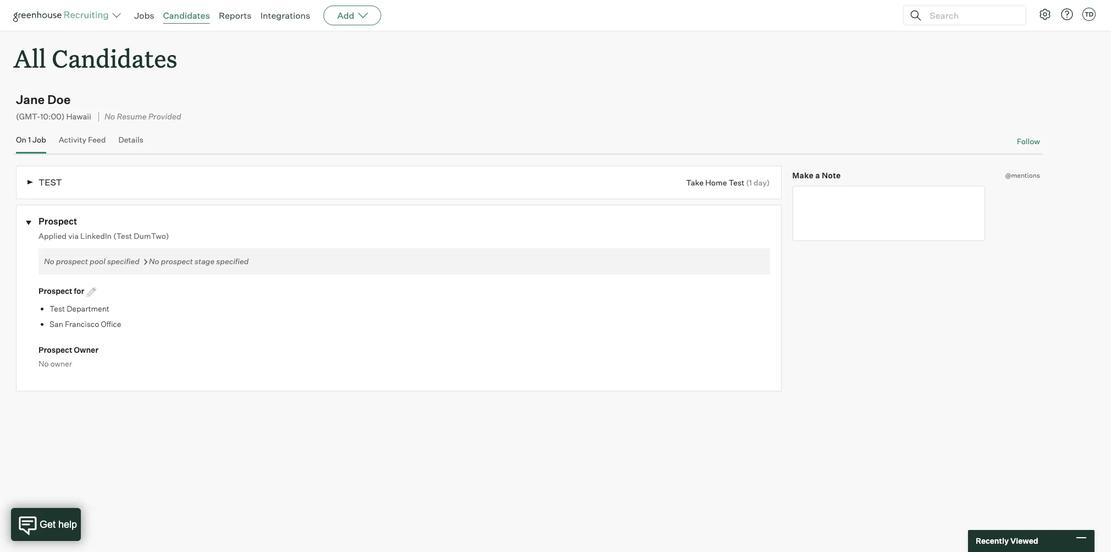 Task type: locate. For each thing, give the bounding box(es) containing it.
1 prospect from the top
[[39, 216, 77, 227]]

1 horizontal spatial prospect
[[161, 256, 193, 266]]

0 horizontal spatial test
[[50, 304, 65, 313]]

all candidates
[[13, 42, 177, 74]]

no resume provided
[[105, 112, 181, 122]]

2 vertical spatial prospect
[[39, 345, 72, 355]]

0 vertical spatial test
[[729, 178, 745, 187]]

on 1 job link
[[16, 135, 46, 151]]

test left (1 at right top
[[729, 178, 745, 187]]

test
[[729, 178, 745, 187], [50, 304, 65, 313]]

pool
[[90, 256, 105, 266]]

0 horizontal spatial prospect
[[56, 256, 88, 266]]

owner
[[74, 345, 99, 355]]

jobs link
[[134, 10, 154, 21]]

viewed
[[1011, 536, 1039, 546]]

department
[[67, 304, 109, 313]]

1 horizontal spatial specified
[[216, 256, 249, 266]]

no down 'dumtwo)' at the left top of page
[[149, 256, 159, 266]]

add
[[337, 10, 355, 21]]

take
[[687, 178, 704, 187]]

0 vertical spatial candidates
[[163, 10, 210, 21]]

linkedin
[[80, 231, 112, 241]]

feed
[[88, 135, 106, 144]]

prospect
[[56, 256, 88, 266], [161, 256, 193, 266]]

prospect for pool
[[56, 256, 88, 266]]

no prospect pool specified
[[44, 256, 140, 266]]

activity feed
[[59, 135, 106, 144]]

1 vertical spatial prospect
[[39, 286, 72, 296]]

specified for no prospect pool specified
[[107, 256, 140, 266]]

prospect left stage
[[161, 256, 193, 266]]

specified down (test
[[107, 256, 140, 266]]

reports
[[219, 10, 252, 21]]

0 vertical spatial prospect
[[39, 216, 77, 227]]

prospect for prospect applied via linkedin (test dumtwo)
[[39, 216, 77, 227]]

a
[[816, 171, 821, 180]]

prospect inside prospect applied via linkedin (test dumtwo)
[[39, 216, 77, 227]]

recently viewed
[[976, 536, 1039, 546]]

recently
[[976, 536, 1009, 546]]

0 horizontal spatial specified
[[107, 256, 140, 266]]

td button
[[1083, 8, 1096, 21]]

jane
[[16, 92, 45, 107]]

10:00)
[[40, 112, 65, 122]]

test up san
[[50, 304, 65, 313]]

prospect up owner
[[39, 345, 72, 355]]

candidates
[[163, 10, 210, 21], [52, 42, 177, 74]]

reports link
[[219, 10, 252, 21]]

(test
[[113, 231, 132, 241]]

activity feed link
[[59, 135, 106, 151]]

2 prospect from the top
[[39, 286, 72, 296]]

office
[[101, 319, 121, 328]]

no left resume
[[105, 112, 115, 122]]

prospect down via
[[56, 256, 88, 266]]

no prospect stage specified
[[149, 256, 249, 266]]

prospect left "for"
[[39, 286, 72, 296]]

specified
[[107, 256, 140, 266], [216, 256, 249, 266]]

no down applied
[[44, 256, 54, 266]]

1 vertical spatial candidates
[[52, 42, 177, 74]]

1
[[28, 135, 31, 144]]

home
[[706, 178, 727, 187]]

take home test (1 day)
[[687, 178, 770, 187]]

3 prospect from the top
[[39, 345, 72, 355]]

1 specified from the left
[[107, 256, 140, 266]]

no left owner
[[39, 359, 49, 368]]

job
[[32, 135, 46, 144]]

prospect inside prospect owner no owner
[[39, 345, 72, 355]]

candidates link
[[163, 10, 210, 21]]

for
[[74, 286, 84, 296]]

on
[[16, 135, 26, 144]]

2 specified from the left
[[216, 256, 249, 266]]

candidates down jobs on the left top of the page
[[52, 42, 177, 74]]

1 prospect from the left
[[56, 256, 88, 266]]

prospect for prospect owner no owner
[[39, 345, 72, 355]]

candidates right jobs on the left top of the page
[[163, 10, 210, 21]]

1 horizontal spatial test
[[729, 178, 745, 187]]

all
[[13, 42, 46, 74]]

prospect applied via linkedin (test dumtwo)
[[39, 216, 169, 241]]

prospect
[[39, 216, 77, 227], [39, 286, 72, 296], [39, 345, 72, 355]]

specified right stage
[[216, 256, 249, 266]]

details link
[[118, 135, 144, 151]]

add button
[[324, 6, 382, 25]]

test department
[[50, 304, 109, 313]]

prospect for stage
[[161, 256, 193, 266]]

None text field
[[793, 186, 985, 241]]

no
[[105, 112, 115, 122], [44, 256, 54, 266], [149, 256, 159, 266], [39, 359, 49, 368]]

prospect up applied
[[39, 216, 77, 227]]

2 prospect from the left
[[161, 256, 193, 266]]

no for no prospect stage specified
[[149, 256, 159, 266]]

doe
[[47, 92, 71, 107]]

note
[[822, 171, 841, 180]]

no inside prospect owner no owner
[[39, 359, 49, 368]]



Task type: vqa. For each thing, say whether or not it's contained in the screenshot.
Job Name
no



Task type: describe. For each thing, give the bounding box(es) containing it.
applied
[[39, 231, 67, 241]]

resume
[[117, 112, 147, 122]]

francisco
[[65, 319, 99, 328]]

dumtwo)
[[134, 231, 169, 241]]

on 1 job
[[16, 135, 46, 144]]

owner
[[50, 359, 72, 368]]

test
[[39, 177, 62, 188]]

integrations link
[[261, 10, 310, 21]]

Search text field
[[927, 7, 1017, 23]]

san francisco office
[[50, 319, 121, 328]]

provided
[[148, 112, 181, 122]]

no for no resume provided
[[105, 112, 115, 122]]

make a note
[[793, 171, 841, 180]]

specified for no prospect stage specified
[[216, 256, 249, 266]]

hawaii
[[66, 112, 91, 122]]

follow
[[1017, 137, 1041, 146]]

prospect owner no owner
[[39, 345, 99, 368]]

prospect for
[[39, 286, 86, 296]]

1 vertical spatial test
[[50, 304, 65, 313]]

jane doe
[[16, 92, 71, 107]]

follow link
[[1017, 136, 1041, 147]]

td button
[[1081, 6, 1099, 23]]

details
[[118, 135, 144, 144]]

make
[[793, 171, 814, 180]]

prospect for prospect for
[[39, 286, 72, 296]]

jobs
[[134, 10, 154, 21]]

td
[[1085, 10, 1094, 18]]

(gmt-10:00) hawaii
[[16, 112, 91, 122]]

@mentions link
[[1006, 170, 1041, 181]]

stage
[[195, 256, 215, 266]]

san
[[50, 319, 63, 328]]

@mentions
[[1006, 171, 1041, 179]]

configure image
[[1039, 8, 1052, 21]]

activity
[[59, 135, 86, 144]]

(gmt-
[[16, 112, 40, 122]]

(1
[[747, 178, 752, 187]]

no for no prospect pool specified
[[44, 256, 54, 266]]

day)
[[754, 178, 770, 187]]

greenhouse recruiting image
[[13, 9, 112, 22]]

integrations
[[261, 10, 310, 21]]

via
[[68, 231, 79, 241]]



